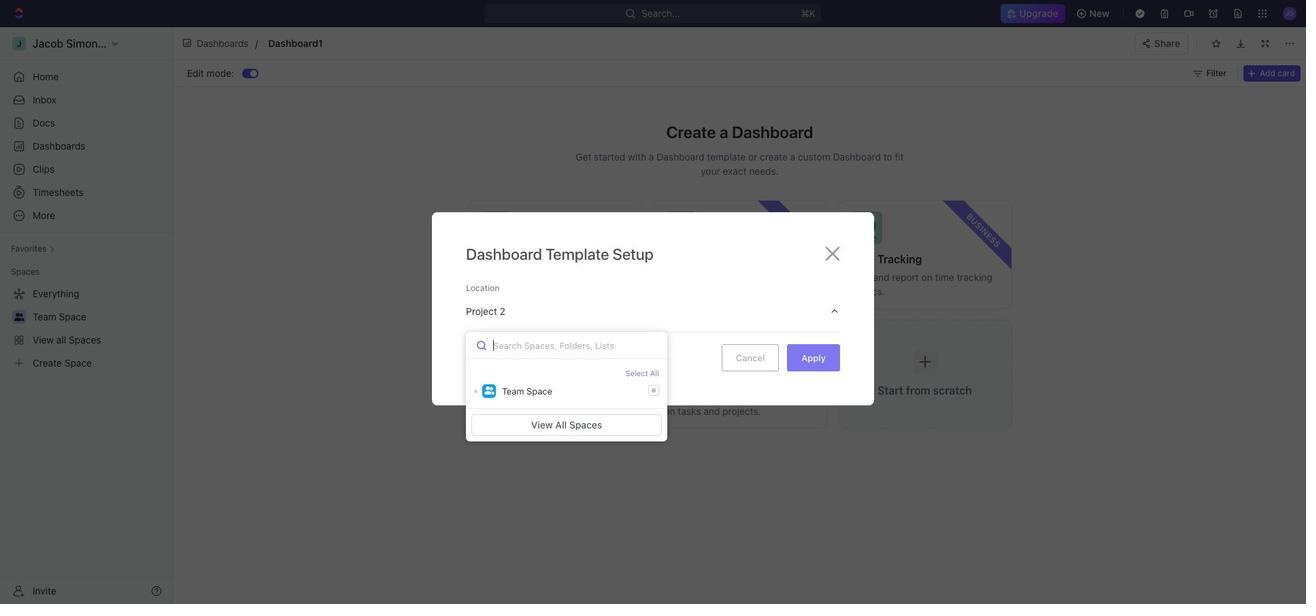 Task type: describe. For each thing, give the bounding box(es) containing it.
team reporting image
[[664, 212, 697, 244]]

time tracking image
[[849, 212, 882, 244]]

user group image
[[484, 387, 494, 395]]

client portal image
[[664, 331, 697, 364]]



Task type: locate. For each thing, give the bounding box(es) containing it.
sidebar navigation
[[0, 27, 173, 604]]

tree inside sidebar navigation
[[5, 283, 167, 374]]

tree
[[5, 283, 167, 374]]

project management image
[[479, 331, 512, 364]]

dialog
[[432, 212, 874, 405]]

None text field
[[268, 35, 646, 52]]

Search Spaces, Folders, Lists text field
[[466, 332, 667, 359]]



Task type: vqa. For each thing, say whether or not it's contained in the screenshot.
"text field"
yes



